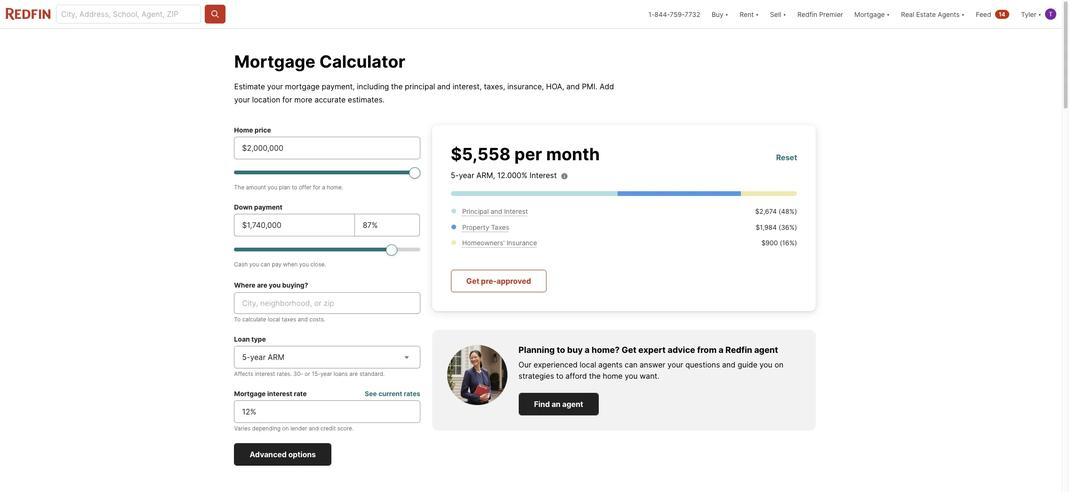 Task type: describe. For each thing, give the bounding box(es) containing it.
interest for affects
[[255, 371, 275, 378]]

City, neighborhood, or zip search field
[[234, 293, 420, 314]]

answer
[[640, 361, 665, 370]]

14
[[999, 11, 1005, 18]]

varies depending on lender and credit score.
[[234, 426, 354, 433]]

user photo image
[[1045, 8, 1056, 20]]

and right taxes on the left of page
[[298, 316, 308, 323]]

calculator
[[319, 51, 405, 72]]

tyler ▾
[[1021, 10, 1041, 18]]

mortgage for mortgage calculator
[[234, 51, 315, 72]]

depending
[[252, 426, 281, 433]]

$900
[[761, 239, 778, 247]]

0 horizontal spatial are
[[257, 281, 267, 289]]

guide
[[738, 361, 757, 370]]

estimates.
[[348, 95, 385, 105]]

real estate agents ▾ link
[[901, 0, 965, 28]]

buy ▾ button
[[712, 0, 728, 28]]

real estate agents ▾ button
[[895, 0, 970, 28]]

▾ for buy ▾
[[725, 10, 728, 18]]

homeowners' insurance link
[[462, 239, 537, 247]]

submit search image
[[210, 9, 220, 19]]

hoa,
[[546, 82, 564, 91]]

Home Price Slider range field
[[234, 167, 420, 178]]

loan
[[234, 336, 250, 344]]

reset button
[[776, 152, 797, 163]]

from
[[697, 345, 717, 355]]

1 horizontal spatial a
[[585, 345, 590, 355]]

redfin premier
[[797, 10, 843, 18]]

affects interest rates. 30- or 15-year loans are standard.
[[234, 371, 385, 378]]

homeowners'
[[462, 239, 505, 247]]

lender
[[290, 426, 307, 433]]

estate
[[916, 10, 936, 18]]

agent image
[[447, 345, 507, 406]]

agents
[[598, 361, 623, 370]]

advice
[[668, 345, 695, 355]]

agents
[[938, 10, 960, 18]]

reset
[[776, 153, 797, 162]]

you left plan
[[268, 184, 277, 191]]

credit
[[320, 426, 336, 433]]

mortgage for mortgage interest rate
[[234, 390, 266, 398]]

on inside our experienced local agents can answer your questions and guide you on strategies to afford the home you want.
[[775, 361, 783, 370]]

per
[[514, 144, 542, 165]]

sell ▾ button
[[764, 0, 792, 28]]

afford
[[565, 372, 587, 381]]

loan type
[[234, 336, 266, 344]]

sell ▾ button
[[770, 0, 786, 28]]

and left credit on the left bottom of the page
[[309, 426, 319, 433]]

$5,558
[[451, 144, 510, 165]]

rent ▾ button
[[740, 0, 759, 28]]

buy
[[712, 10, 723, 18]]

real estate agents ▾
[[901, 10, 965, 18]]

▾ inside 'link'
[[961, 10, 965, 18]]

get pre-approved
[[466, 277, 531, 286]]

principal and interest link
[[462, 208, 528, 216]]

▾ for mortgage ▾
[[887, 10, 890, 18]]

you right guide
[[759, 361, 772, 370]]

insurance,
[[507, 82, 544, 91]]

1 vertical spatial on
[[282, 426, 289, 433]]

can inside our experienced local agents can answer your questions and guide you on strategies to afford the home you want.
[[625, 361, 638, 370]]

get inside button
[[466, 277, 479, 286]]

costs.
[[309, 316, 325, 323]]

$1,984 (36%)
[[756, 223, 797, 231]]

local for agents
[[580, 361, 596, 370]]

including
[[357, 82, 389, 91]]

$2,674
[[755, 208, 777, 216]]

0 horizontal spatial a
[[322, 184, 325, 191]]

and left pmi.
[[566, 82, 580, 91]]

interest for mortgage
[[267, 390, 292, 398]]

insurance
[[507, 239, 537, 247]]

an
[[552, 400, 560, 410]]

0 vertical spatial to
[[292, 184, 297, 191]]

the inside the estimate your mortgage payment, including the principal and interest, taxes, insurance, hoa, and pmi. add your location for more accurate estimates.
[[391, 82, 403, 91]]

when
[[283, 261, 298, 268]]

$1,984
[[756, 223, 777, 231]]

home?
[[592, 345, 620, 355]]

down payment
[[234, 203, 282, 211]]

mortgage interest rate
[[234, 390, 307, 398]]

estimate
[[234, 82, 265, 91]]

5- for 5-year arm
[[242, 353, 250, 362]]

15-
[[312, 371, 320, 378]]

more
[[294, 95, 312, 105]]

current
[[378, 390, 402, 398]]

$5,558 per month
[[451, 144, 600, 165]]

the amount you plan to offer for a home.
[[234, 184, 343, 191]]

see current rates link
[[365, 389, 420, 399]]

City, Address, School, Agent, ZIP search field
[[56, 5, 201, 24]]

find an agent
[[534, 400, 583, 410]]

our experienced local agents can answer your questions and guide you on strategies to afford the home you want.
[[519, 361, 783, 381]]

payment,
[[322, 82, 355, 91]]

principal
[[462, 208, 489, 216]]

price
[[255, 126, 271, 134]]

standard.
[[359, 371, 385, 378]]

and inside our experienced local agents can answer your questions and guide you on strategies to afford the home you want.
[[722, 361, 735, 370]]

home.
[[327, 184, 343, 191]]

taxes,
[[484, 82, 505, 91]]

and left interest,
[[437, 82, 451, 91]]

pay
[[272, 261, 281, 268]]

payment
[[254, 203, 282, 211]]

844-
[[654, 10, 670, 18]]

5-year arm
[[242, 353, 284, 362]]

(16%)
[[780, 239, 797, 247]]

feed
[[976, 10, 991, 18]]

year for arm
[[250, 353, 266, 362]]



Task type: locate. For each thing, give the bounding box(es) containing it.
mortgage up the estimate
[[234, 51, 315, 72]]

can left pay
[[261, 261, 270, 268]]

30-
[[293, 371, 303, 378]]

buy ▾
[[712, 10, 728, 18]]

to
[[292, 184, 297, 191], [557, 345, 565, 355], [556, 372, 563, 381]]

year for arm,
[[459, 171, 474, 180]]

to right plan
[[292, 184, 297, 191]]

▾ for tyler ▾
[[1038, 10, 1041, 18]]

want.
[[640, 372, 659, 381]]

home
[[234, 126, 253, 134]]

0 horizontal spatial the
[[391, 82, 403, 91]]

sell ▾
[[770, 10, 786, 18]]

0 vertical spatial for
[[282, 95, 292, 105]]

offer
[[299, 184, 311, 191]]

taxes
[[282, 316, 296, 323]]

2 horizontal spatial a
[[719, 345, 723, 355]]

year
[[459, 171, 474, 180], [250, 353, 266, 362], [320, 371, 332, 378]]

▾ for rent ▾
[[756, 10, 759, 18]]

0 horizontal spatial agent
[[562, 400, 583, 410]]

5- for 5-year arm, 12.000% interest
[[451, 171, 459, 180]]

a left home.
[[322, 184, 325, 191]]

expert
[[638, 345, 666, 355]]

find an agent button
[[519, 394, 599, 416]]

rent ▾ button
[[734, 0, 764, 28]]

interest
[[255, 371, 275, 378], [267, 390, 292, 398]]

759-
[[670, 10, 685, 18]]

2 horizontal spatial year
[[459, 171, 474, 180]]

redfin left premier
[[797, 10, 817, 18]]

interest down rates.
[[267, 390, 292, 398]]

property
[[462, 223, 489, 231]]

3 ▾ from the left
[[783, 10, 786, 18]]

0 horizontal spatial get
[[466, 277, 479, 286]]

0 horizontal spatial your
[[234, 95, 250, 105]]

your down "advice"
[[668, 361, 683, 370]]

and left guide
[[722, 361, 735, 370]]

▾ right sell at the right top of the page
[[783, 10, 786, 18]]

0 horizontal spatial local
[[268, 316, 280, 323]]

mortgage calculator
[[234, 51, 405, 72]]

2 vertical spatial to
[[556, 372, 563, 381]]

mortgage ▾ button
[[849, 0, 895, 28]]

0 horizontal spatial year
[[250, 353, 266, 362]]

year down type
[[250, 353, 266, 362]]

planning to buy a home? get expert advice from a redfin agent
[[519, 345, 778, 355]]

premier
[[819, 10, 843, 18]]

calculate
[[242, 316, 266, 323]]

1 horizontal spatial the
[[589, 372, 601, 381]]

advanced options
[[250, 450, 316, 460]]

$900 (16%)
[[761, 239, 797, 247]]

estimate your mortgage payment, including the principal and interest, taxes, insurance, hoa, and pmi. add your location for more accurate estimates.
[[234, 82, 614, 105]]

1 vertical spatial interest
[[504, 208, 528, 216]]

1 horizontal spatial year
[[320, 371, 332, 378]]

0 vertical spatial get
[[466, 277, 479, 286]]

year left loans on the bottom left of the page
[[320, 371, 332, 378]]

1 horizontal spatial get
[[622, 345, 636, 355]]

2 vertical spatial year
[[320, 371, 332, 378]]

your inside our experienced local agents can answer your questions and guide you on strategies to afford the home you want.
[[668, 361, 683, 370]]

0 vertical spatial can
[[261, 261, 270, 268]]

1 vertical spatial to
[[557, 345, 565, 355]]

redfin inside button
[[797, 10, 817, 18]]

0 horizontal spatial on
[[282, 426, 289, 433]]

1 horizontal spatial are
[[349, 371, 358, 378]]

planning
[[519, 345, 555, 355]]

property taxes link
[[462, 223, 509, 231]]

1 horizontal spatial for
[[313, 184, 320, 191]]

plan
[[279, 184, 290, 191]]

4 ▾ from the left
[[887, 10, 890, 18]]

score.
[[337, 426, 354, 433]]

1 ▾ from the left
[[725, 10, 728, 18]]

0 horizontal spatial redfin
[[725, 345, 752, 355]]

add
[[600, 82, 614, 91]]

5- up affects on the bottom left of the page
[[242, 353, 250, 362]]

7732
[[685, 10, 700, 18]]

mortgage down affects on the bottom left of the page
[[234, 390, 266, 398]]

your down the estimate
[[234, 95, 250, 105]]

for right "offer"
[[313, 184, 320, 191]]

for left more
[[282, 95, 292, 105]]

can
[[261, 261, 270, 268], [625, 361, 638, 370]]

loans
[[334, 371, 348, 378]]

0 vertical spatial mortgage
[[854, 10, 885, 18]]

1 vertical spatial redfin
[[725, 345, 752, 355]]

1 vertical spatial agent
[[562, 400, 583, 410]]

0 horizontal spatial for
[[282, 95, 292, 105]]

1 vertical spatial interest
[[267, 390, 292, 398]]

0 vertical spatial interest
[[255, 371, 275, 378]]

get left pre-
[[466, 277, 479, 286]]

or
[[305, 371, 310, 378]]

agent up guide
[[754, 345, 778, 355]]

the inside our experienced local agents can answer your questions and guide you on strategies to afford the home you want.
[[589, 372, 601, 381]]

are right the where at the left of the page
[[257, 281, 267, 289]]

1 vertical spatial are
[[349, 371, 358, 378]]

0 vertical spatial your
[[267, 82, 283, 91]]

for inside the estimate your mortgage payment, including the principal and interest, taxes, insurance, hoa, and pmi. add your location for more accurate estimates.
[[282, 95, 292, 105]]

where are you buying?
[[234, 281, 308, 289]]

1 horizontal spatial local
[[580, 361, 596, 370]]

0 vertical spatial agent
[[754, 345, 778, 355]]

a right from in the bottom of the page
[[719, 345, 723, 355]]

advanced options button
[[234, 444, 331, 466]]

mortgage ▾ button
[[854, 0, 890, 28]]

buying?
[[282, 281, 308, 289]]

buy ▾ button
[[706, 0, 734, 28]]

homeowners' insurance
[[462, 239, 537, 247]]

are right loans on the bottom left of the page
[[349, 371, 358, 378]]

1 vertical spatial year
[[250, 353, 266, 362]]

mortgage for mortgage ▾
[[854, 10, 885, 18]]

local up afford
[[580, 361, 596, 370]]

pre-
[[481, 277, 497, 286]]

rent
[[740, 10, 754, 18]]

year left arm,
[[459, 171, 474, 180]]

▾ left user photo
[[1038, 10, 1041, 18]]

get left the expert
[[622, 345, 636, 355]]

redfin premier button
[[792, 0, 849, 28]]

cash you can pay when you close.
[[234, 261, 326, 268]]

rate
[[294, 390, 307, 398]]

see
[[365, 390, 377, 398]]

your up "location"
[[267, 82, 283, 91]]

interest up taxes
[[504, 208, 528, 216]]

month
[[546, 144, 600, 165]]

agent inside button
[[562, 400, 583, 410]]

1 vertical spatial local
[[580, 361, 596, 370]]

(48%)
[[779, 208, 797, 216]]

0 vertical spatial the
[[391, 82, 403, 91]]

(36%)
[[779, 223, 797, 231]]

1 vertical spatial for
[[313, 184, 320, 191]]

▾ right buy at the right top of page
[[725, 10, 728, 18]]

5 ▾ from the left
[[961, 10, 965, 18]]

▾ right agents
[[961, 10, 965, 18]]

1 horizontal spatial interest
[[530, 171, 557, 180]]

approved
[[497, 277, 531, 286]]

the left principal
[[391, 82, 403, 91]]

0 vertical spatial on
[[775, 361, 783, 370]]

a right buy
[[585, 345, 590, 355]]

1 horizontal spatial can
[[625, 361, 638, 370]]

interest down "per"
[[530, 171, 557, 180]]

0 vertical spatial are
[[257, 281, 267, 289]]

experienced
[[534, 361, 578, 370]]

0 vertical spatial year
[[459, 171, 474, 180]]

0 horizontal spatial 5-
[[242, 353, 250, 362]]

advanced
[[250, 450, 287, 460]]

redfin up guide
[[725, 345, 752, 355]]

2 horizontal spatial your
[[668, 361, 683, 370]]

get pre-approved button
[[451, 270, 547, 293]]

on right guide
[[775, 361, 783, 370]]

agent right the an
[[562, 400, 583, 410]]

down
[[234, 203, 253, 211]]

▾ for sell ▾
[[783, 10, 786, 18]]

local inside our experienced local agents can answer your questions and guide you on strategies to afford the home you want.
[[580, 361, 596, 370]]

interest down the 5-year arm
[[255, 371, 275, 378]]

affects
[[234, 371, 253, 378]]

1 horizontal spatial on
[[775, 361, 783, 370]]

local for taxes
[[268, 316, 280, 323]]

you right the when in the left of the page
[[299, 261, 309, 268]]

1-
[[648, 10, 654, 18]]

options
[[288, 450, 316, 460]]

▾ right rent
[[756, 10, 759, 18]]

▾ left real at the top of page
[[887, 10, 890, 18]]

you left the want.
[[625, 372, 638, 381]]

location
[[252, 95, 280, 105]]

1 horizontal spatial 5-
[[451, 171, 459, 180]]

1 vertical spatial can
[[625, 361, 638, 370]]

the
[[391, 82, 403, 91], [589, 372, 601, 381]]

None text field
[[242, 143, 412, 154], [242, 407, 412, 418], [242, 143, 412, 154], [242, 407, 412, 418]]

close.
[[310, 261, 326, 268]]

0 vertical spatial local
[[268, 316, 280, 323]]

for
[[282, 95, 292, 105], [313, 184, 320, 191]]

principal and interest
[[462, 208, 528, 216]]

Down Payment Slider range field
[[234, 244, 420, 256]]

1 vertical spatial mortgage
[[234, 51, 315, 72]]

tyler
[[1021, 10, 1036, 18]]

to calculate local taxes and costs.
[[234, 316, 325, 323]]

2 vertical spatial mortgage
[[234, 390, 266, 398]]

and up taxes
[[491, 208, 502, 216]]

varies
[[234, 426, 251, 433]]

to inside our experienced local agents can answer your questions and guide you on strategies to afford the home you want.
[[556, 372, 563, 381]]

you left the buying?
[[269, 281, 281, 289]]

1 vertical spatial get
[[622, 345, 636, 355]]

1 vertical spatial 5-
[[242, 353, 250, 362]]

1 horizontal spatial agent
[[754, 345, 778, 355]]

on left the lender
[[282, 426, 289, 433]]

mortgage
[[285, 82, 320, 91]]

on
[[775, 361, 783, 370], [282, 426, 289, 433]]

1 vertical spatial your
[[234, 95, 250, 105]]

0 vertical spatial 5-
[[451, 171, 459, 180]]

2 vertical spatial your
[[668, 361, 683, 370]]

0 vertical spatial interest
[[530, 171, 557, 180]]

local left taxes on the left of page
[[268, 316, 280, 323]]

pmi.
[[582, 82, 597, 91]]

mortgage inside dropdown button
[[854, 10, 885, 18]]

1 horizontal spatial redfin
[[797, 10, 817, 18]]

2 ▾ from the left
[[756, 10, 759, 18]]

you right "cash"
[[249, 261, 259, 268]]

0 horizontal spatial can
[[261, 261, 270, 268]]

12.000%
[[497, 171, 527, 180]]

mortgage ▾
[[854, 10, 890, 18]]

0 horizontal spatial interest
[[504, 208, 528, 216]]

arm
[[268, 353, 284, 362]]

mortgage left real at the top of page
[[854, 10, 885, 18]]

None text field
[[242, 220, 347, 231], [363, 220, 412, 231], [242, 220, 347, 231], [363, 220, 412, 231]]

home
[[603, 372, 623, 381]]

the left home in the bottom of the page
[[589, 372, 601, 381]]

6 ▾ from the left
[[1038, 10, 1041, 18]]

interest,
[[453, 82, 482, 91]]

taxes
[[491, 223, 509, 231]]

to
[[234, 316, 241, 323]]

to down experienced
[[556, 372, 563, 381]]

to left buy
[[557, 345, 565, 355]]

0 vertical spatial redfin
[[797, 10, 817, 18]]

1 vertical spatial the
[[589, 372, 601, 381]]

can right agents
[[625, 361, 638, 370]]

5- left arm,
[[451, 171, 459, 180]]

1 horizontal spatial your
[[267, 82, 283, 91]]



Task type: vqa. For each thing, say whether or not it's contained in the screenshot.
second Pick from the bottom of the page
no



